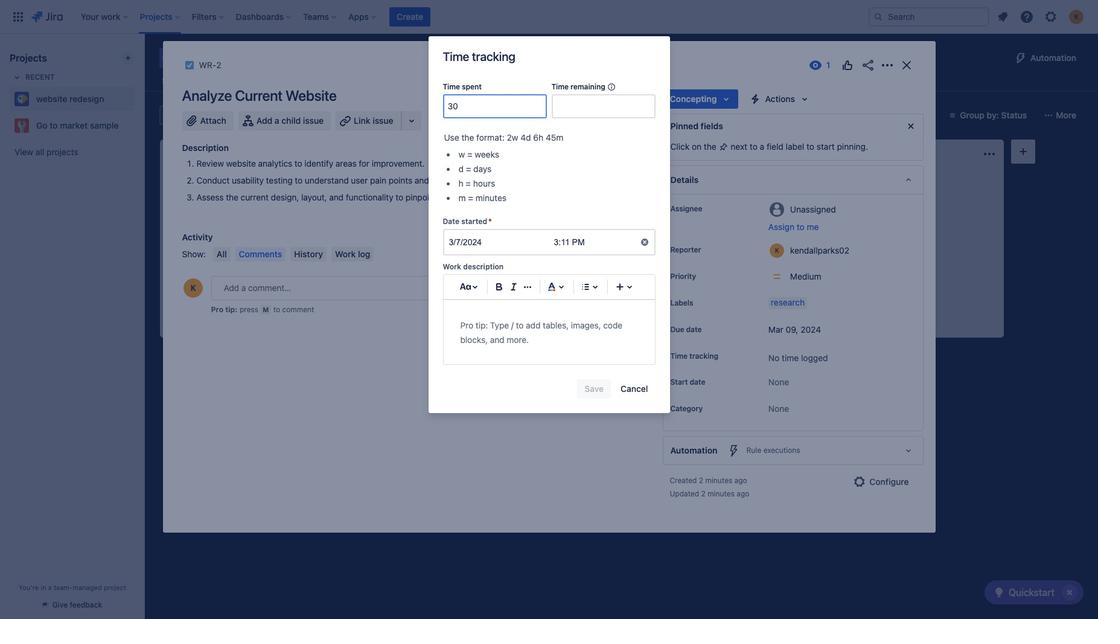 Task type: vqa. For each thing, say whether or not it's contained in the screenshot.
Approvals
no



Task type: describe. For each thing, give the bounding box(es) containing it.
analyze current website inside dialog
[[182, 87, 337, 104]]

functionality
[[346, 192, 394, 202]]

pages
[[474, 76, 498, 86]]

automation inside the automation "button"
[[1031, 53, 1077, 63]]

weeks
[[475, 149, 500, 159]]

2 down 09 mar
[[371, 293, 375, 302]]

improvement.
[[372, 158, 425, 169]]

forms link
[[432, 70, 462, 92]]

w = weeks d = days h = hours m = minutes
[[459, 149, 507, 203]]

add people image
[[311, 108, 325, 123]]

tip:
[[225, 305, 238, 314]]

date started *
[[443, 217, 492, 226]]

tracking inside dialog
[[472, 50, 516, 63]]

to right next
[[750, 141, 758, 152]]

1 horizontal spatial analyze current website
[[341, 236, 437, 246]]

mar 09, 2024
[[769, 324, 822, 335]]

due date: 09 march 2024 element
[[343, 277, 379, 286]]

understand
[[305, 175, 349, 185]]

issues link
[[576, 70, 606, 92]]

assignee
[[671, 204, 703, 213]]

field
[[767, 141, 784, 152]]

summary link
[[159, 70, 202, 92]]

feedback
[[70, 601, 102, 610]]

create button inside "primary" 'element'
[[390, 7, 431, 26]]

launch
[[860, 150, 889, 158]]

more formatting image
[[521, 280, 535, 294]]

forms
[[434, 76, 459, 86]]

format:
[[477, 132, 505, 143]]

issues
[[578, 76, 604, 86]]

layout,
[[302, 192, 327, 202]]

09
[[353, 277, 362, 285]]

none for start date
[[769, 377, 790, 387]]

kendallparks02
[[791, 245, 850, 255]]

projects
[[47, 147, 78, 157]]

cancel button
[[614, 379, 656, 399]]

2024
[[801, 324, 822, 335]]

first
[[595, 249, 611, 259]]

goals
[[367, 181, 388, 191]]

2 0 from the left
[[724, 149, 729, 159]]

2 horizontal spatial create
[[694, 178, 720, 188]]

the for assess the current design, layout, and functionality to pinpoint strengths and weaknesses.
[[226, 192, 239, 202]]

started
[[462, 217, 488, 226]]

Date text field
[[449, 236, 451, 248]]

medium image
[[471, 205, 481, 215]]

pain
[[370, 175, 387, 185]]

for
[[359, 158, 370, 169]]

give
[[52, 601, 68, 610]]

1 vertical spatial ago
[[737, 490, 750, 499]]

comment
[[282, 305, 314, 314]]

date for mar 09, 2024
[[687, 325, 702, 334]]

to do 0
[[178, 149, 210, 159]]

wr- for the top wr-2 link
[[199, 60, 217, 70]]

time tracking inside analyze current website dialog
[[671, 352, 719, 361]]

design,
[[271, 192, 299, 202]]

on
[[692, 141, 702, 152]]

assign to me button
[[769, 221, 911, 233]]

work for work description
[[443, 262, 462, 271]]

me
[[807, 222, 819, 232]]

0 vertical spatial mar
[[364, 277, 379, 285]]

wr-2 for the top wr-2 link
[[199, 60, 222, 70]]

project
[[104, 584, 126, 591]]

days
[[474, 164, 492, 174]]

website inside dialog
[[226, 158, 256, 169]]

current inside dialog
[[235, 87, 283, 104]]

time
[[782, 353, 799, 363]]

to left "identify"
[[295, 158, 303, 169]]

create banner
[[0, 0, 1099, 34]]

work description
[[443, 262, 504, 271]]

user
[[351, 175, 368, 185]]

to left 'start'
[[807, 141, 815, 152]]

time up forms
[[443, 50, 470, 63]]

cancel
[[621, 384, 649, 394]]

= right h
[[466, 178, 471, 188]]

2 up board
[[216, 60, 222, 70]]

newest
[[563, 249, 593, 259]]

1 horizontal spatial and
[[415, 175, 429, 185]]

time left spent
[[443, 82, 460, 91]]

sample
[[90, 120, 119, 130]]

automation element
[[663, 436, 924, 465]]

redesign inside website redesign link
[[69, 94, 104, 104]]

0 vertical spatial redesign
[[237, 50, 293, 66]]

created
[[670, 476, 697, 485]]

add
[[257, 115, 273, 126]]

to right m
[[274, 305, 280, 314]]

next to a field label to start pinning.
[[729, 141, 869, 152]]

click on the
[[671, 141, 719, 152]]

summary
[[162, 76, 200, 86]]

1 horizontal spatial website redesign
[[184, 50, 293, 66]]

issue inside add a child issue button
[[303, 115, 324, 126]]

add a child issue
[[257, 115, 324, 126]]

weaknesses.
[[495, 192, 545, 202]]

3:11 pm
[[554, 237, 585, 247]]

to right testing
[[295, 175, 303, 185]]

menu bar inside analyze current website dialog
[[211, 247, 377, 262]]

due date: 09 march 2024 image
[[343, 277, 353, 286]]

category
[[671, 404, 703, 413]]

logged
[[802, 353, 829, 363]]

use
[[444, 132, 460, 143]]

history
[[294, 249, 323, 259]]

configure link
[[848, 473, 917, 492]]

website inside dialog
[[286, 87, 337, 104]]

details element
[[663, 166, 924, 195]]

research link
[[769, 297, 808, 309]]

pm
[[572, 237, 585, 247]]

0 vertical spatial ago
[[735, 476, 748, 485]]

mar inside analyze current website dialog
[[769, 324, 784, 335]]

Main content area, start typing to enter text. text field
[[461, 318, 638, 347]]

clear image
[[640, 237, 650, 247]]

created 2 minutes ago updated 2 minutes ago
[[670, 476, 750, 499]]

to
[[178, 150, 188, 158]]

team-
[[54, 584, 73, 591]]

configure
[[870, 477, 910, 487]]

work for work log
[[335, 249, 356, 259]]

attachments link
[[510, 70, 566, 92]]

press
[[240, 305, 259, 314]]

projects
[[10, 53, 47, 63]]

Add a comment… field
[[211, 276, 628, 300]]

task image
[[341, 292, 350, 302]]

give feedback
[[52, 601, 102, 610]]

3:11
[[554, 237, 570, 247]]

no time logged
[[769, 353, 829, 363]]

fields
[[701, 121, 724, 131]]

pro tip: press m to comment
[[211, 305, 314, 314]]

define
[[341, 181, 365, 191]]

unassigned
[[791, 204, 837, 214]]

research
[[771, 297, 805, 308]]



Task type: locate. For each thing, give the bounding box(es) containing it.
to left me on the right top of page
[[797, 222, 805, 232]]

areas
[[336, 158, 357, 169]]

create button for 0
[[674, 173, 831, 193]]

automation image
[[1014, 51, 1029, 65]]

concepting
[[349, 150, 394, 158]]

0 vertical spatial website
[[184, 50, 234, 66]]

0 horizontal spatial and
[[329, 192, 344, 202]]

1 vertical spatial tracking
[[690, 352, 719, 361]]

do
[[190, 150, 200, 158]]

and down hours
[[479, 192, 493, 202]]

create column image
[[1017, 144, 1031, 159]]

use the format: 2w 4d 6h 45m
[[444, 132, 564, 143]]

in
[[41, 584, 46, 591]]

1 vertical spatial none
[[769, 404, 790, 414]]

a right in
[[48, 584, 52, 591]]

lists image
[[579, 280, 593, 294]]

1 horizontal spatial issue
[[373, 115, 394, 126]]

2w
[[507, 132, 519, 143]]

analyze inside dialog
[[182, 87, 232, 104]]

quickstart button
[[985, 581, 1084, 605]]

create inside "primary" 'element'
[[397, 11, 424, 21]]

website left the date text field on the left of page
[[406, 236, 437, 246]]

1 horizontal spatial the
[[462, 132, 474, 143]]

= right m
[[468, 193, 474, 203]]

0 vertical spatial date
[[687, 325, 702, 334]]

wr-2 link down 09 mar
[[355, 292, 375, 302]]

0 vertical spatial automation
[[1031, 53, 1077, 63]]

collapse recent projects image
[[10, 70, 24, 85]]

wr- for wr-2 link to the bottom
[[355, 293, 371, 302]]

minutes right 'updated'
[[708, 490, 735, 499]]

website redesign up market
[[36, 94, 104, 104]]

0 horizontal spatial wr-2 link
[[199, 58, 222, 72]]

2 horizontal spatial create button
[[674, 173, 831, 193]]

0 vertical spatial analyze
[[182, 87, 232, 104]]

analyze current website dialog
[[163, 41, 936, 533]]

2 vertical spatial website
[[226, 158, 256, 169]]

a inside add a child issue button
[[275, 115, 280, 126]]

tracking inside analyze current website dialog
[[690, 352, 719, 361]]

none up 'executions'
[[769, 404, 790, 414]]

09,
[[786, 324, 799, 335]]

1 vertical spatial time tracking
[[671, 352, 719, 361]]

tracking up pages
[[472, 50, 516, 63]]

create for 'create' button corresponding to do
[[182, 178, 209, 188]]

medium image
[[471, 292, 481, 302]]

label
[[786, 141, 805, 152]]

show:
[[182, 249, 206, 259]]

1 vertical spatial website
[[36, 94, 67, 104]]

0 vertical spatial work
[[335, 249, 356, 259]]

0 horizontal spatial wr-
[[199, 60, 217, 70]]

tab list
[[152, 70, 807, 92]]

automation up created
[[671, 445, 718, 456]]

and up pinpoint
[[415, 175, 429, 185]]

menu bar containing all
[[211, 247, 377, 262]]

= right w
[[468, 149, 473, 159]]

0 horizontal spatial 0
[[205, 149, 210, 159]]

reporter
[[671, 245, 702, 254]]

1 vertical spatial wr-2
[[355, 293, 375, 302]]

1 vertical spatial work
[[443, 262, 462, 271]]

preferences.
[[432, 175, 480, 185]]

minutes down hours
[[476, 193, 507, 203]]

2 horizontal spatial a
[[760, 141, 765, 152]]

Search board text field
[[161, 107, 253, 124]]

child
[[282, 115, 301, 126]]

mar left 09,
[[769, 324, 784, 335]]

m
[[459, 193, 466, 203]]

2 up points
[[399, 149, 404, 159]]

minutes inside 'w = weeks d = days h = hours m = minutes'
[[476, 193, 507, 203]]

identify
[[305, 158, 334, 169]]

automation right 'automation' icon
[[1031, 53, 1077, 63]]

none down 'no' in the bottom of the page
[[769, 377, 790, 387]]

0 horizontal spatial create button
[[163, 173, 320, 193]]

create for 'create' button in the "primary" 'element'
[[397, 11, 424, 21]]

time inside analyze current website dialog
[[671, 352, 688, 361]]

create button for do
[[163, 173, 320, 193]]

click
[[671, 141, 690, 152]]

description
[[464, 262, 504, 271]]

0 horizontal spatial automation
[[671, 445, 718, 456]]

0 vertical spatial wr-
[[199, 60, 217, 70]]

1 horizontal spatial current
[[374, 236, 403, 246]]

spent
[[462, 82, 482, 91]]

0 vertical spatial website redesign
[[184, 50, 293, 66]]

managed
[[73, 584, 102, 591]]

remaining
[[571, 82, 606, 91]]

automation
[[1031, 53, 1077, 63], [671, 445, 718, 456]]

0 vertical spatial time tracking
[[443, 50, 516, 63]]

none for category
[[769, 404, 790, 414]]

0 vertical spatial a
[[275, 115, 280, 126]]

wr-2 down 09 mar
[[355, 293, 375, 302]]

usability
[[232, 175, 264, 185]]

work left log
[[335, 249, 356, 259]]

0 horizontal spatial wr-2
[[199, 60, 222, 70]]

check image
[[993, 585, 1007, 600]]

review website analytics to identify areas for improvement.
[[197, 158, 425, 169]]

1 issue from the left
[[303, 115, 324, 126]]

Time text field
[[554, 236, 557, 248]]

1 vertical spatial wr-2 link
[[355, 292, 375, 302]]

automation button
[[1010, 48, 1084, 68]]

the right use
[[462, 132, 474, 143]]

assess
[[197, 192, 224, 202]]

the right assess
[[226, 192, 239, 202]]

jira image
[[31, 9, 63, 24], [31, 9, 63, 24]]

1 horizontal spatial redesign
[[237, 50, 293, 66]]

go
[[36, 120, 48, 130]]

wr-2 link up board
[[199, 58, 222, 72]]

start
[[817, 141, 835, 152]]

link issue button
[[336, 111, 402, 130]]

the right on
[[704, 141, 717, 152]]

text styles image
[[458, 280, 473, 294]]

0 horizontal spatial mar
[[364, 277, 379, 285]]

0 horizontal spatial the
[[226, 192, 239, 202]]

start date
[[671, 378, 706, 387]]

0
[[205, 149, 210, 159], [724, 149, 729, 159]]

time left remaining in the top of the page
[[552, 82, 569, 91]]

0 vertical spatial website
[[286, 87, 337, 104]]

0 vertical spatial wr-2
[[199, 60, 222, 70]]

minutes right created
[[706, 476, 733, 485]]

ago
[[735, 476, 748, 485], [737, 490, 750, 499]]

1 horizontal spatial mar
[[769, 324, 784, 335]]

website down recent
[[36, 94, 67, 104]]

0 vertical spatial tracking
[[472, 50, 516, 63]]

testing 0
[[689, 149, 729, 159]]

testing
[[689, 150, 719, 158]]

0 right do
[[205, 149, 210, 159]]

1 horizontal spatial a
[[275, 115, 280, 126]]

time tracking up pages
[[443, 50, 516, 63]]

assign to me
[[769, 222, 819, 232]]

0 left next
[[724, 149, 729, 159]]

close image
[[900, 58, 914, 72]]

newest first button
[[556, 247, 628, 262]]

analyze current website up log
[[341, 236, 437, 246]]

0 vertical spatial wr-2 link
[[199, 58, 222, 72]]

1 horizontal spatial work
[[443, 262, 462, 271]]

2 right created
[[700, 476, 704, 485]]

pinned fields
[[671, 121, 724, 131]]

link issue
[[354, 115, 394, 126]]

a for you're in a team-managed project
[[48, 584, 52, 591]]

1 horizontal spatial create
[[397, 11, 424, 21]]

attachments
[[513, 76, 564, 86]]

date right start
[[690, 378, 706, 387]]

due date: 09 march 2024 image
[[343, 277, 353, 286]]

issue right link
[[373, 115, 394, 126]]

1 vertical spatial website
[[406, 236, 437, 246]]

2 vertical spatial minutes
[[708, 490, 735, 499]]

work up text styles "icon"
[[443, 262, 462, 271]]

1 horizontal spatial wr-
[[355, 293, 371, 302]]

1 vertical spatial wr-
[[355, 293, 371, 302]]

assess the current design, layout, and functionality to pinpoint strengths and weaknesses.
[[197, 192, 545, 202]]

tab list containing board
[[152, 70, 807, 92]]

0 vertical spatial minutes
[[476, 193, 507, 203]]

pinning.
[[838, 141, 869, 152]]

work inside time tracking dialog
[[443, 262, 462, 271]]

priority
[[671, 272, 697, 281]]

1 horizontal spatial tracking
[[690, 352, 719, 361]]

1 horizontal spatial 0
[[724, 149, 729, 159]]

to down points
[[396, 192, 404, 202]]

1 horizontal spatial create button
[[390, 7, 431, 26]]

0 horizontal spatial current
[[235, 87, 283, 104]]

redesign up go to market sample
[[69, 94, 104, 104]]

automation inside automation element
[[671, 445, 718, 456]]

h
[[459, 178, 464, 188]]

0 horizontal spatial create
[[182, 178, 209, 188]]

2
[[216, 60, 222, 70], [399, 149, 404, 159], [371, 293, 375, 302], [700, 476, 704, 485], [702, 490, 706, 499]]

reports link
[[616, 70, 652, 92]]

primary element
[[7, 0, 860, 34]]

all
[[217, 249, 227, 259]]

work log
[[335, 249, 371, 259]]

mar
[[364, 277, 379, 285], [769, 324, 784, 335]]

2 issue from the left
[[373, 115, 394, 126]]

work inside button
[[335, 249, 356, 259]]

issue inside link issue button
[[373, 115, 394, 126]]

mar right 09
[[364, 277, 379, 285]]

the for use the format: 2w 4d 6h 45m
[[462, 132, 474, 143]]

0 horizontal spatial work
[[335, 249, 356, 259]]

website
[[184, 50, 234, 66], [36, 94, 67, 104], [226, 158, 256, 169]]

0 horizontal spatial time tracking
[[443, 50, 516, 63]]

1 none from the top
[[769, 377, 790, 387]]

issue
[[303, 115, 324, 126], [373, 115, 394, 126]]

quickstart
[[1009, 587, 1055, 598]]

1 horizontal spatial wr-2
[[355, 293, 375, 302]]

time remaining
[[552, 82, 606, 91]]

wr- inside analyze current website dialog
[[199, 60, 217, 70]]

1 vertical spatial website redesign
[[36, 94, 104, 104]]

the inside time tracking dialog
[[462, 132, 474, 143]]

analyze current website up add
[[182, 87, 337, 104]]

wr-2
[[199, 60, 222, 70], [355, 293, 375, 302]]

0 horizontal spatial website
[[286, 87, 337, 104]]

menu bar
[[211, 247, 377, 262]]

current up add
[[235, 87, 283, 104]]

concepting 2
[[349, 149, 404, 159]]

create button
[[390, 7, 431, 26], [163, 173, 320, 193], [674, 173, 831, 193]]

0 horizontal spatial analyze
[[182, 87, 232, 104]]

wr- up board
[[199, 60, 217, 70]]

1 vertical spatial analyze current website
[[341, 236, 437, 246]]

view all projects link
[[10, 141, 135, 163]]

1 vertical spatial analyze
[[341, 236, 371, 246]]

italic ⌘i image
[[507, 280, 521, 294]]

1 0 from the left
[[205, 149, 210, 159]]

go to market sample link
[[10, 114, 130, 138]]

website redesign up board
[[184, 50, 293, 66]]

tracking up start date
[[690, 352, 719, 361]]

Search field
[[869, 7, 990, 26]]

tracking
[[472, 50, 516, 63], [690, 352, 719, 361]]

website up board
[[184, 50, 234, 66]]

2 none from the top
[[769, 404, 790, 414]]

to inside button
[[797, 222, 805, 232]]

website up add people icon
[[286, 87, 337, 104]]

0 vertical spatial analyze current website
[[182, 87, 337, 104]]

none
[[769, 377, 790, 387], [769, 404, 790, 414]]

0 horizontal spatial a
[[48, 584, 52, 591]]

testing
[[266, 175, 293, 185]]

1 vertical spatial current
[[374, 236, 403, 246]]

09 mar
[[353, 277, 379, 285]]

2 vertical spatial a
[[48, 584, 52, 591]]

1 vertical spatial redesign
[[69, 94, 104, 104]]

dismiss quickstart image
[[1061, 583, 1080, 602]]

date right due
[[687, 325, 702, 334]]

analytics
[[258, 158, 293, 169]]

history button
[[291, 247, 327, 262]]

= right d
[[466, 164, 471, 174]]

add a child issue button
[[239, 111, 331, 130]]

0 horizontal spatial tracking
[[472, 50, 516, 63]]

1 horizontal spatial analyze
[[341, 236, 371, 246]]

bold ⌘b image
[[493, 280, 507, 294]]

analyze current website
[[182, 87, 337, 104], [341, 236, 437, 246]]

1 horizontal spatial automation
[[1031, 53, 1077, 63]]

conduct usability testing to understand user pain points and preferences.
[[197, 175, 480, 185]]

updated
[[670, 490, 700, 499]]

0 vertical spatial none
[[769, 377, 790, 387]]

a right add
[[275, 115, 280, 126]]

and down conduct usability testing to understand user pain points and preferences.
[[329, 192, 344, 202]]

0 horizontal spatial issue
[[303, 115, 324, 126]]

time tracking dialog
[[429, 36, 670, 413]]

1 vertical spatial minutes
[[706, 476, 733, 485]]

1 vertical spatial mar
[[769, 324, 784, 335]]

current up work log button
[[374, 236, 403, 246]]

analyze up search board text field
[[182, 87, 232, 104]]

description
[[182, 143, 229, 153]]

reports
[[618, 76, 649, 86]]

0 horizontal spatial redesign
[[69, 94, 104, 104]]

1 horizontal spatial time tracking
[[671, 352, 719, 361]]

to right go
[[50, 120, 58, 130]]

wr- down due date: 09 march 2024 element in the top of the page
[[355, 293, 371, 302]]

wr-2 up board
[[199, 60, 222, 70]]

analyze up work log
[[341, 236, 371, 246]]

1 horizontal spatial wr-2 link
[[355, 292, 375, 302]]

0 horizontal spatial analyze current website
[[182, 87, 337, 104]]

None field
[[444, 95, 546, 117], [553, 95, 655, 117], [444, 95, 546, 117], [553, 95, 655, 117]]

link
[[354, 115, 371, 126]]

time tracking inside dialog
[[443, 50, 516, 63]]

due
[[671, 325, 685, 334]]

time
[[443, 50, 470, 63], [443, 82, 460, 91], [552, 82, 569, 91], [671, 352, 688, 361]]

1 vertical spatial a
[[760, 141, 765, 152]]

redesign up board
[[237, 50, 293, 66]]

0 horizontal spatial website redesign
[[36, 94, 104, 104]]

a for next to a field label to start pinning.
[[760, 141, 765, 152]]

start
[[671, 378, 688, 387]]

2 right 'updated'
[[702, 490, 706, 499]]

time tracking up start date
[[671, 352, 719, 361]]

a left field
[[760, 141, 765, 152]]

recent
[[25, 72, 55, 82]]

1 horizontal spatial website
[[406, 236, 437, 246]]

time up start
[[671, 352, 688, 361]]

hide message image
[[904, 119, 919, 134]]

1 vertical spatial automation
[[671, 445, 718, 456]]

go to market sample
[[36, 120, 119, 130]]

newest first
[[563, 249, 611, 259]]

assign
[[769, 222, 795, 232]]

website up 'usability'
[[226, 158, 256, 169]]

date
[[443, 217, 460, 226]]

wr-2 for wr-2 link to the bottom
[[355, 293, 375, 302]]

wr-2 inside analyze current website dialog
[[199, 60, 222, 70]]

search image
[[874, 12, 884, 21]]

2 horizontal spatial and
[[479, 192, 493, 202]]

issue right "child" on the top left
[[303, 115, 324, 126]]

2 horizontal spatial the
[[704, 141, 717, 152]]

date for none
[[690, 378, 706, 387]]

board
[[214, 75, 238, 86]]

0 vertical spatial current
[[235, 87, 283, 104]]

1 vertical spatial date
[[690, 378, 706, 387]]

strengths
[[440, 192, 476, 202]]

website redesign link
[[10, 87, 130, 111]]



